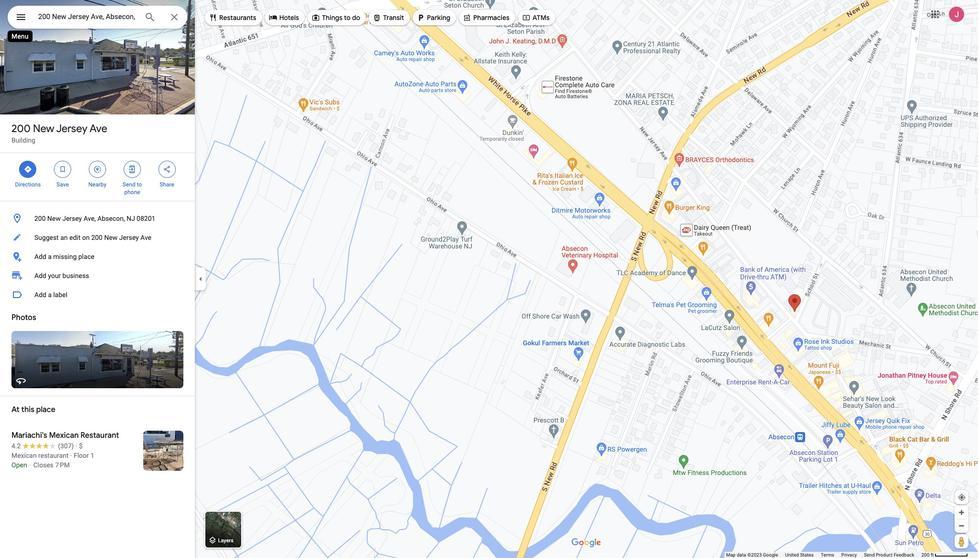 Task type: locate. For each thing, give the bounding box(es) containing it.
show your location image
[[958, 494, 966, 502]]

new for ave
[[33, 122, 54, 136]]

1 horizontal spatial place
[[78, 253, 94, 261]]

restaurant
[[80, 431, 119, 441]]

200 new jersey ave, absecon, nj 08201
[[34, 215, 155, 223]]

⋅
[[29, 462, 32, 469]]

new
[[33, 122, 54, 136], [47, 215, 61, 223], [104, 234, 118, 242]]

send product feedback button
[[864, 553, 914, 559]]

ave up  at the top left of page
[[90, 122, 107, 136]]

to inside  things to do
[[344, 13, 351, 22]]

to left do
[[344, 13, 351, 22]]

1 horizontal spatial ave
[[140, 234, 151, 242]]

place
[[78, 253, 94, 261], [36, 405, 55, 415]]

2 a from the top
[[48, 291, 52, 299]]

1 vertical spatial add
[[34, 272, 46, 280]]

1 vertical spatial send
[[864, 553, 875, 558]]

do
[[352, 13, 360, 22]]

200 for 200 new jersey ave building
[[11, 122, 31, 136]]

on
[[82, 234, 90, 242]]

jersey for ave,
[[62, 215, 82, 223]]

0 horizontal spatial to
[[137, 181, 142, 188]]

phone
[[124, 189, 140, 196]]

place right this
[[36, 405, 55, 415]]

mexican up open
[[11, 452, 37, 460]]

add left the "label"
[[34, 291, 46, 299]]


[[15, 11, 27, 24]]

send inside send product feedback button
[[864, 553, 875, 558]]

things
[[322, 13, 342, 22]]

jersey up 
[[56, 122, 87, 136]]

send for send to phone
[[123, 181, 135, 188]]

a for label
[[48, 291, 52, 299]]

200 right the 'on' on the left of the page
[[91, 234, 103, 242]]

a
[[48, 253, 52, 261], [48, 291, 52, 299]]

1 horizontal spatial send
[[864, 553, 875, 558]]

jersey left ave, at the left of page
[[62, 215, 82, 223]]


[[163, 164, 171, 175]]

privacy
[[841, 553, 857, 558]]

1 vertical spatial ave
[[140, 234, 151, 242]]

 things to do
[[311, 12, 360, 23]]

suggest an edit on 200 new jersey ave
[[34, 234, 151, 242]]

open
[[11, 462, 27, 469]]

None field
[[38, 11, 137, 22]]

200
[[11, 122, 31, 136], [34, 215, 46, 223], [91, 234, 103, 242], [922, 553, 930, 558]]

a inside button
[[48, 291, 52, 299]]

0 vertical spatial add
[[34, 253, 46, 261]]

place down the 'on' on the left of the page
[[78, 253, 94, 261]]

200 ft
[[922, 553, 934, 558]]

price: inexpensive image
[[79, 443, 83, 450]]

ave
[[90, 122, 107, 136], [140, 234, 151, 242]]

google
[[763, 553, 778, 558]]

0 horizontal spatial send
[[123, 181, 135, 188]]

2 vertical spatial jersey
[[119, 234, 139, 242]]

send left product
[[864, 553, 875, 558]]

add for add a missing place
[[34, 253, 46, 261]]

privacy button
[[841, 553, 857, 559]]

200 new jersey ave main content
[[0, 0, 195, 559]]

 pharmacies
[[463, 12, 510, 23]]

$
[[79, 443, 83, 450]]

0 horizontal spatial mexican
[[11, 452, 37, 460]]

add inside button
[[34, 291, 46, 299]]

2 vertical spatial new
[[104, 234, 118, 242]]

footer containing map data ©2023 google
[[726, 553, 922, 559]]

0 vertical spatial jersey
[[56, 122, 87, 136]]

send to phone
[[123, 181, 142, 196]]


[[58, 164, 67, 175]]

new inside the 200 new jersey ave building
[[33, 122, 54, 136]]

map
[[726, 553, 736, 558]]

1 vertical spatial ·
[[70, 452, 72, 460]]

add left your
[[34, 272, 46, 280]]

united states
[[785, 553, 814, 558]]

footer
[[726, 553, 922, 559]]

200 New Jersey Ave, Absecon, NJ 08201 field
[[8, 6, 187, 29]]

3 add from the top
[[34, 291, 46, 299]]

a left the "label"
[[48, 291, 52, 299]]

200 inside the 200 new jersey ave building
[[11, 122, 31, 136]]

send up phone
[[123, 181, 135, 188]]

send
[[123, 181, 135, 188], [864, 553, 875, 558]]

1 horizontal spatial mexican
[[49, 431, 79, 441]]

to up phone
[[137, 181, 142, 188]]

parking
[[427, 13, 450, 22]]

(307)
[[58, 443, 74, 450]]

0 vertical spatial ave
[[90, 122, 107, 136]]

jersey down nj
[[119, 234, 139, 242]]

1 vertical spatial mexican
[[11, 452, 37, 460]]

· left floor
[[70, 452, 72, 460]]

0 horizontal spatial ·
[[70, 452, 72, 460]]

jersey inside the 200 new jersey ave building
[[56, 122, 87, 136]]

0 horizontal spatial ave
[[90, 122, 107, 136]]

0 vertical spatial to
[[344, 13, 351, 22]]

new up "building"
[[33, 122, 54, 136]]

ave down 08201
[[140, 234, 151, 242]]

missing
[[53, 253, 77, 261]]

new down absecon,
[[104, 234, 118, 242]]

0 vertical spatial send
[[123, 181, 135, 188]]

0 vertical spatial a
[[48, 253, 52, 261]]


[[128, 164, 136, 175]]

200 up "building"
[[11, 122, 31, 136]]

1 horizontal spatial to
[[344, 13, 351, 22]]

2 add from the top
[[34, 272, 46, 280]]

200 for 200 new jersey ave, absecon, nj 08201
[[34, 215, 46, 223]]

200 new jersey ave building
[[11, 122, 107, 144]]

mariachi's
[[11, 431, 47, 441]]

1 vertical spatial a
[[48, 291, 52, 299]]

google account: james peterson  
(james.peterson1902@gmail.com) image
[[949, 7, 964, 22]]

place inside button
[[78, 253, 94, 261]]

photos
[[11, 313, 36, 323]]

mexican up (307)
[[49, 431, 79, 441]]

data
[[737, 553, 746, 558]]

states
[[800, 553, 814, 558]]

1 vertical spatial jersey
[[62, 215, 82, 223]]

1 horizontal spatial ·
[[76, 443, 77, 450]]

1
[[91, 452, 94, 460]]

0 vertical spatial ·
[[76, 443, 77, 450]]

1 vertical spatial place
[[36, 405, 55, 415]]

mexican inside mexican restaurant · floor 1 open ⋅ closes 7 pm
[[11, 452, 37, 460]]

 parking
[[417, 12, 450, 23]]

0 vertical spatial place
[[78, 253, 94, 261]]

new inside 'button'
[[47, 215, 61, 223]]

 atms
[[522, 12, 550, 23]]

footer inside google maps element
[[726, 553, 922, 559]]

actions for 200 new jersey ave region
[[0, 153, 195, 201]]

1 a from the top
[[48, 253, 52, 261]]

1 vertical spatial to
[[137, 181, 142, 188]]

absecon,
[[97, 215, 125, 223]]

an
[[60, 234, 68, 242]]

200 new jersey ave, absecon, nj 08201 button
[[0, 209, 195, 228]]

2 vertical spatial add
[[34, 291, 46, 299]]

none field inside 200 new jersey ave, absecon, nj 08201 field
[[38, 11, 137, 22]]

©2023
[[747, 553, 762, 558]]

· inside mexican restaurant · floor 1 open ⋅ closes 7 pm
[[70, 452, 72, 460]]

mariachi's mexican restaurant
[[11, 431, 119, 441]]

zoom out image
[[958, 523, 965, 530]]

hotels
[[279, 13, 299, 22]]

200 inside 'button'
[[34, 215, 46, 223]]

send inside send to phone
[[123, 181, 135, 188]]

jersey inside 'button'
[[62, 215, 82, 223]]

mexican
[[49, 431, 79, 441], [11, 452, 37, 460]]

0 vertical spatial new
[[33, 122, 54, 136]]

nj
[[127, 215, 135, 223]]

ave,
[[84, 215, 96, 223]]

nearby
[[88, 181, 106, 188]]

·
[[76, 443, 77, 450], [70, 452, 72, 460]]

1 vertical spatial new
[[47, 215, 61, 223]]

to
[[344, 13, 351, 22], [137, 181, 142, 188]]

200 up 'suggest'
[[34, 215, 46, 223]]

1 add from the top
[[34, 253, 46, 261]]

add
[[34, 253, 46, 261], [34, 272, 46, 280], [34, 291, 46, 299]]

new up 'suggest'
[[47, 215, 61, 223]]

add your business
[[34, 272, 89, 280]]

add down 'suggest'
[[34, 253, 46, 261]]

a inside button
[[48, 253, 52, 261]]

add inside button
[[34, 253, 46, 261]]

a for missing
[[48, 253, 52, 261]]

· left $
[[76, 443, 77, 450]]

 search field
[[8, 6, 187, 31]]

a left 'missing'
[[48, 253, 52, 261]]

jersey
[[56, 122, 87, 136], [62, 215, 82, 223], [119, 234, 139, 242]]

200 left ft
[[922, 553, 930, 558]]



Task type: describe. For each thing, give the bounding box(es) containing it.
at
[[11, 405, 20, 415]]

4.2
[[11, 443, 21, 450]]

at this place
[[11, 405, 55, 415]]

restaurants
[[219, 13, 256, 22]]

add a missing place button
[[0, 247, 195, 267]]

suggest
[[34, 234, 59, 242]]

ave inside the 200 new jersey ave building
[[90, 122, 107, 136]]

restaurant
[[38, 452, 69, 460]]

jersey inside button
[[119, 234, 139, 242]]

map data ©2023 google
[[726, 553, 778, 558]]

terms button
[[821, 553, 834, 559]]

united
[[785, 553, 799, 558]]

· $
[[76, 443, 83, 450]]


[[93, 164, 102, 175]]

08201
[[137, 215, 155, 223]]

business
[[62, 272, 89, 280]]

add a label
[[34, 291, 67, 299]]


[[463, 12, 471, 23]]

share
[[160, 181, 174, 188]]

to inside send to phone
[[137, 181, 142, 188]]

200 inside button
[[91, 234, 103, 242]]

pharmacies
[[473, 13, 510, 22]]

ave inside button
[[140, 234, 151, 242]]

4.2 stars 307 reviews image
[[11, 442, 74, 451]]

label
[[53, 291, 67, 299]]

add a missing place
[[34, 253, 94, 261]]

jersey for ave
[[56, 122, 87, 136]]

zoom in image
[[958, 510, 965, 517]]

add for add your business
[[34, 272, 46, 280]]

save
[[57, 181, 69, 188]]

product
[[876, 553, 893, 558]]

add for add a label
[[34, 291, 46, 299]]


[[522, 12, 531, 23]]

 hotels
[[269, 12, 299, 23]]

closes
[[33, 462, 54, 469]]

united states button
[[785, 553, 814, 559]]

send for send product feedback
[[864, 553, 875, 558]]


[[24, 164, 32, 175]]

add a label button
[[0, 286, 195, 305]]

0 vertical spatial mexican
[[49, 431, 79, 441]]

layers
[[218, 538, 234, 545]]

ft
[[931, 553, 934, 558]]

mexican restaurant · floor 1 open ⋅ closes 7 pm
[[11, 452, 94, 469]]


[[269, 12, 277, 23]]

google maps element
[[0, 0, 978, 559]]

show street view coverage image
[[955, 535, 969, 549]]

your
[[48, 272, 61, 280]]

feedback
[[894, 553, 914, 558]]

add your business link
[[0, 267, 195, 286]]

 restaurants
[[209, 12, 256, 23]]

edit
[[69, 234, 80, 242]]

new inside button
[[104, 234, 118, 242]]

new for ave,
[[47, 215, 61, 223]]


[[373, 12, 381, 23]]

200 ft button
[[922, 553, 968, 558]]


[[417, 12, 425, 23]]

transit
[[383, 13, 404, 22]]

this
[[21, 405, 34, 415]]

terms
[[821, 553, 834, 558]]

7 pm
[[55, 462, 70, 469]]


[[311, 12, 320, 23]]

send product feedback
[[864, 553, 914, 558]]


[[209, 12, 217, 23]]

suggest an edit on 200 new jersey ave button
[[0, 228, 195, 247]]

 button
[[8, 6, 34, 31]]

collapse side panel image
[[195, 274, 206, 285]]

directions
[[15, 181, 41, 188]]

 transit
[[373, 12, 404, 23]]

floor
[[74, 452, 89, 460]]

building
[[11, 137, 35, 144]]

0 horizontal spatial place
[[36, 405, 55, 415]]

atms
[[532, 13, 550, 22]]

200 for 200 ft
[[922, 553, 930, 558]]



Task type: vqa. For each thing, say whether or not it's contained in the screenshot.


